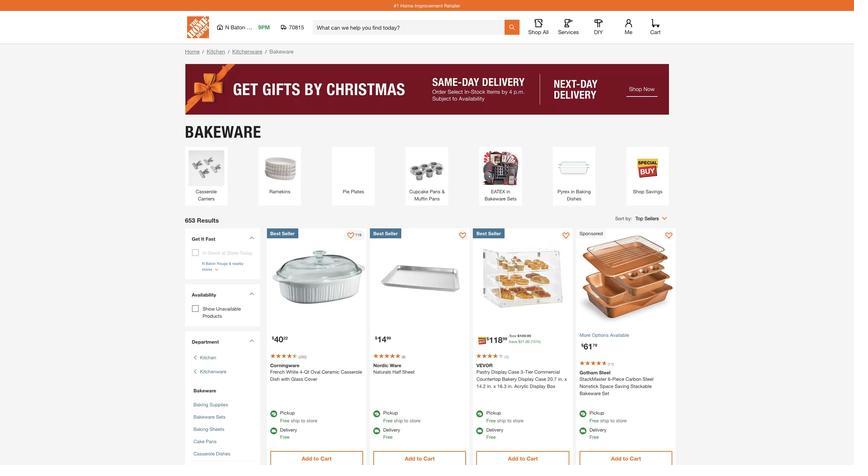 Task type: describe. For each thing, give the bounding box(es) containing it.
cupcake pans & muffin pans link
[[409, 150, 445, 202]]

baton for n baton rouge
[[231, 24, 245, 30]]

ship for corningware french white 4-qt oval ceramic casserole dish with glass cover
[[291, 418, 300, 423]]

display image for sponsored
[[666, 232, 672, 239]]

) for corningware
[[306, 355, 307, 359]]

ramekins image
[[262, 150, 298, 186]]

available
[[610, 332, 629, 338]]

( inside /box $ 139 . 99 save $ 21 . 00 ( 15 %)
[[531, 339, 532, 344]]

2 horizontal spatial in.
[[558, 376, 563, 382]]

stackmaster
[[580, 376, 607, 382]]

baking inside the pyrex in baking dishes
[[576, 188, 591, 194]]

1
[[506, 355, 508, 359]]

more
[[580, 332, 591, 338]]

commercial
[[534, 369, 560, 375]]

2 display image from the left
[[563, 232, 569, 239]]

ware
[[390, 362, 401, 368]]

0 vertical spatial .
[[526, 333, 527, 338]]

gotham
[[580, 370, 598, 375]]

shop savings image
[[630, 150, 666, 186]]

store for sheet
[[410, 418, 420, 423]]

bakeware inside the eatex in bakeware sets
[[485, 196, 506, 201]]

14
[[377, 334, 386, 344]]

) for vevor
[[508, 355, 509, 359]]

0 vertical spatial kitchenware link
[[232, 48, 262, 55]]

diy button
[[588, 19, 609, 35]]

best seller for 14
[[373, 230, 398, 236]]

292
[[299, 355, 306, 359]]

0 vertical spatial kitchenware
[[232, 48, 262, 55]]

baking for baking sheets
[[193, 426, 208, 432]]

n baton rouge & nearby stores
[[202, 261, 244, 271]]

/box $ 139 . 99 save $ 21 . 00 ( 15 %)
[[509, 333, 541, 344]]

best for 14
[[373, 230, 384, 236]]

carbon
[[626, 376, 641, 382]]

casserole for carriers
[[196, 188, 217, 194]]

ship for nordic ware naturals half sheet
[[394, 418, 403, 423]]

available for pickup image for nordic ware naturals half sheet
[[373, 410, 380, 417]]

1 vertical spatial display
[[518, 376, 534, 382]]

results
[[197, 216, 219, 224]]

bakery
[[502, 376, 517, 382]]

add to cart button for 3-
[[476, 451, 569, 465]]

653
[[185, 216, 195, 224]]

pyrex in baking dishes link
[[556, 150, 592, 202]]

display image for best seller
[[459, 232, 466, 239]]

( for corningware french white 4-qt oval ceramic casserole dish with glass cover
[[298, 355, 299, 359]]

1 horizontal spatial home
[[400, 3, 413, 8]]

nordic ware naturals half sheet
[[373, 362, 415, 375]]

department
[[192, 339, 219, 345]]

get it fast link
[[188, 232, 257, 247]]

1 vertical spatial kitchen
[[200, 354, 216, 360]]

653 results
[[185, 216, 219, 224]]

vevor
[[476, 362, 493, 368]]

/box
[[509, 333, 516, 338]]

shop savings link
[[630, 150, 666, 195]]

more options available
[[580, 332, 629, 338]]

sheets
[[210, 426, 224, 432]]

dishes inside the pyrex in baking dishes
[[567, 196, 581, 201]]

pickup free ship to store for 4-
[[280, 410, 317, 423]]

4 ship from the left
[[600, 418, 609, 423]]

sellers
[[645, 215, 659, 221]]

best seller for 40
[[270, 230, 295, 236]]

supplies
[[210, 401, 228, 407]]

1 horizontal spatial in.
[[508, 383, 513, 389]]

0 vertical spatial kitchen
[[207, 48, 225, 55]]

the home depot logo image
[[187, 16, 209, 38]]

add to cart for 3-
[[508, 455, 538, 462]]

( for vevor pastry display case 3-tier commercial countertop bakery display case 20.7 in. x 14.2 in. x 16.3 in. acrylic display box
[[505, 355, 506, 359]]

ship for vevor pastry display case 3-tier commercial countertop bakery display case 20.7 in. x 14.2 in. x 16.3 in. acrylic display box
[[497, 418, 506, 423]]

casserole carriers image
[[188, 150, 224, 186]]

half
[[392, 369, 401, 375]]

0 vertical spatial display
[[491, 369, 507, 375]]

pyrex
[[558, 188, 570, 194]]

back caret image for kitchen
[[193, 354, 197, 361]]

4 available for pickup image from the left
[[580, 410, 586, 417]]

delivery for vevor pastry display case 3-tier commercial countertop bakery display case 20.7 in. x 14.2 in. x 16.3 in. acrylic display box
[[486, 427, 503, 433]]

store for 3-
[[513, 418, 524, 423]]

1 / from the left
[[202, 49, 204, 55]]

00
[[526, 339, 530, 344]]

seller for 14
[[385, 230, 398, 236]]

caret icon image for availability
[[249, 292, 254, 295]]

casserole carriers link
[[188, 150, 224, 202]]

0 horizontal spatial home
[[185, 48, 200, 55]]

11
[[609, 362, 613, 366]]

box
[[547, 383, 555, 389]]

get it fast
[[192, 236, 215, 242]]

available shipping image for (
[[580, 428, 586, 434]]

sort by: top sellers
[[615, 215, 659, 221]]

seller for 40
[[282, 230, 295, 236]]

naturals half sheet image
[[370, 228, 470, 328]]

improvement
[[415, 3, 443, 8]]

119
[[355, 233, 361, 237]]

countertop
[[476, 376, 501, 382]]

pyrex in baking dishes image
[[556, 150, 592, 186]]

add for nordic ware naturals half sheet
[[405, 455, 415, 462]]

pickup for nordic ware naturals half sheet
[[383, 410, 398, 416]]

14.2
[[476, 383, 486, 389]]

4 pickup free ship to store from the left
[[589, 410, 627, 423]]

$ 61 79
[[581, 342, 597, 351]]

stackmaster 6-piece carbon steel nonstick space saving stackable bakeware set image
[[576, 228, 676, 328]]

22
[[283, 335, 288, 341]]

0 horizontal spatial case
[[508, 369, 519, 375]]

plates
[[351, 188, 364, 194]]

15
[[532, 339, 536, 344]]

by:
[[625, 215, 632, 221]]

nordic
[[373, 362, 388, 368]]

$ 118 99
[[487, 335, 507, 345]]

6-
[[608, 376, 612, 382]]

in stock at store today
[[203, 250, 252, 256]]

services button
[[558, 19, 579, 35]]

9pm
[[258, 24, 270, 30]]

$ right /box
[[517, 333, 520, 338]]

ceramic
[[322, 369, 340, 375]]

0 horizontal spatial .
[[525, 339, 526, 344]]

top
[[635, 215, 643, 221]]

caret icon image for department
[[249, 339, 254, 342]]

baking sheets
[[193, 426, 224, 432]]

available shipping image for vevor pastry display case 3-tier commercial countertop bakery display case 20.7 in. x 14.2 in. x 16.3 in. acrylic display box
[[476, 428, 483, 434]]

dish
[[270, 376, 280, 382]]

shop savings
[[633, 188, 663, 194]]

pickup for vevor pastry display case 3-tier commercial countertop bakery display case 20.7 in. x 14.2 in. x 16.3 in. acrylic display box
[[486, 410, 501, 416]]

#1 home improvement retailer
[[394, 3, 460, 8]]

( 8 )
[[402, 355, 406, 359]]

available shipping image for french white 4-qt oval ceramic casserole dish with glass cover
[[270, 428, 277, 434]]

8
[[403, 355, 405, 359]]

delivery for corningware french white 4-qt oval ceramic casserole dish with glass cover
[[280, 427, 297, 433]]

pie plates
[[343, 188, 364, 194]]

99 inside /box $ 139 . 99 save $ 21 . 00 ( 15 %)
[[527, 333, 531, 338]]

french
[[270, 369, 285, 375]]

%)
[[536, 339, 541, 344]]

at
[[222, 250, 226, 256]]

add for corningware french white 4-qt oval ceramic casserole dish with glass cover
[[302, 455, 312, 462]]

bakeware link
[[192, 387, 253, 394]]

space
[[600, 383, 613, 389]]

1 vertical spatial kitchen link
[[200, 354, 216, 361]]

cart inside 'link'
[[650, 29, 661, 35]]

0 vertical spatial steel
[[599, 370, 611, 375]]

cart for nordic ware naturals half sheet
[[424, 455, 435, 462]]

pickup for corningware french white 4-qt oval ceramic casserole dish with glass cover
[[280, 410, 295, 416]]

sets inside the eatex in bakeware sets
[[507, 196, 517, 201]]

services
[[558, 29, 579, 35]]

1 vertical spatial x
[[493, 383, 496, 389]]

casserole inside corningware french white 4-qt oval ceramic casserole dish with glass cover
[[341, 369, 362, 375]]

bakeware sets
[[193, 414, 225, 420]]

4 add to cart button from the left
[[580, 451, 672, 465]]

naturals
[[373, 369, 391, 375]]

0 horizontal spatial in.
[[487, 383, 492, 389]]

delivery for nordic ware naturals half sheet
[[383, 427, 400, 433]]

79
[[593, 343, 597, 348]]

1 horizontal spatial case
[[535, 376, 546, 382]]

3 best seller from the left
[[476, 230, 501, 236]]

cupcake
[[409, 188, 428, 194]]

in
[[203, 250, 207, 256]]

me button
[[618, 19, 639, 35]]



Task type: locate. For each thing, give the bounding box(es) containing it.
baking right pyrex
[[576, 188, 591, 194]]

( 1 )
[[505, 355, 509, 359]]

3 add to cart button from the left
[[476, 451, 569, 465]]

casserole dishes
[[193, 451, 230, 456]]

1 pickup free ship to store from the left
[[280, 410, 317, 423]]

home down the home depot logo
[[185, 48, 200, 55]]

display image
[[459, 232, 466, 239], [666, 232, 672, 239]]

case up "bakery"
[[508, 369, 519, 375]]

cupcake pans & muffin pans image
[[409, 150, 445, 186]]

ramekins
[[269, 188, 290, 194]]

nearby
[[232, 261, 244, 265]]

1 horizontal spatial available shipping image
[[476, 428, 483, 434]]

0 horizontal spatial display image
[[459, 232, 466, 239]]

2 seller from the left
[[385, 230, 398, 236]]

stackable
[[631, 383, 652, 389]]

0 vertical spatial shop
[[528, 29, 541, 35]]

sponsored banner image
[[185, 64, 669, 115]]

1 vertical spatial casserole
[[341, 369, 362, 375]]

1 horizontal spatial /
[[228, 49, 229, 55]]

99 inside $ 14 99
[[386, 335, 391, 341]]

display left box
[[530, 383, 546, 389]]

0 vertical spatial baking
[[576, 188, 591, 194]]

store for qt
[[307, 418, 317, 423]]

2 horizontal spatial seller
[[488, 230, 501, 236]]

steel
[[599, 370, 611, 375], [643, 376, 653, 382]]

0 vertical spatial baton
[[231, 24, 245, 30]]

1 horizontal spatial rouge
[[247, 24, 263, 30]]

2 delivery from the left
[[383, 427, 400, 433]]

0 vertical spatial caret icon image
[[249, 236, 254, 239]]

1 horizontal spatial n
[[225, 24, 229, 30]]

1 vertical spatial &
[[229, 261, 231, 265]]

70815
[[289, 24, 304, 30]]

sets down eatex in bakeware sets "image" at the top
[[507, 196, 517, 201]]

1 seller from the left
[[282, 230, 295, 236]]

white
[[286, 369, 298, 375]]

cake pans link
[[193, 438, 217, 444]]

2 delivery free from the left
[[383, 427, 400, 440]]

70815 button
[[281, 24, 304, 31]]

display image inside 119 dropdown button
[[347, 232, 354, 239]]

2 vertical spatial caret icon image
[[249, 339, 254, 342]]

vevor pastry display case 3-tier commercial countertop bakery display case 20.7 in. x 14.2 in. x 16.3 in. acrylic display box
[[476, 362, 567, 389]]

1 horizontal spatial in
[[571, 188, 575, 194]]

display image
[[347, 232, 354, 239], [563, 232, 569, 239]]

1 store from the left
[[307, 418, 317, 423]]

2 horizontal spatial 99
[[527, 333, 531, 338]]

1 vertical spatial steel
[[643, 376, 653, 382]]

$ left /box
[[487, 336, 489, 341]]

add to cart button for qt
[[270, 451, 363, 465]]

1 display image from the left
[[347, 232, 354, 239]]

& inside cupcake pans & muffin pans
[[442, 188, 445, 194]]

2 vertical spatial pans
[[206, 438, 217, 444]]

eatex
[[491, 188, 505, 194]]

$ for 14
[[375, 335, 377, 341]]

in. down countertop
[[487, 383, 492, 389]]

1 delivery from the left
[[280, 427, 297, 433]]

in. down "bakery"
[[508, 383, 513, 389]]

2 vertical spatial display
[[530, 383, 546, 389]]

0 horizontal spatial sets
[[216, 414, 225, 420]]

baking
[[576, 188, 591, 194], [193, 401, 208, 407], [193, 426, 208, 432]]

unavailable
[[216, 306, 241, 311]]

kitchenware link down n baton rouge
[[232, 48, 262, 55]]

cart link
[[648, 19, 663, 35]]

pastry display case 3-tier commercial countertop bakery display case 20.7 in. x 14.2 in. x 16.3 in. acrylic display box image
[[473, 228, 573, 328]]

3 pickup free ship to store from the left
[[486, 410, 524, 423]]

99 up 00
[[527, 333, 531, 338]]

0 vertical spatial &
[[442, 188, 445, 194]]

add to cart for sheet
[[405, 455, 435, 462]]

16.3
[[497, 383, 507, 389]]

best for 40
[[270, 230, 281, 236]]

0 horizontal spatial 99
[[386, 335, 391, 341]]

2 horizontal spatial /
[[265, 49, 267, 55]]

delivery free for nordic ware naturals half sheet
[[383, 427, 400, 440]]

& left nearby
[[229, 261, 231, 265]]

$ inside $ 14 99
[[375, 335, 377, 341]]

n up home / kitchen / kitchenware / bakeware
[[225, 24, 229, 30]]

cake pans
[[193, 438, 217, 444]]

1 available shipping image from the left
[[373, 428, 380, 434]]

pans for cupcake pans & muffin pans
[[430, 188, 440, 194]]

kitchen right home link
[[207, 48, 225, 55]]

kitchenware
[[232, 48, 262, 55], [200, 368, 226, 374]]

( for nordic ware naturals half sheet
[[402, 355, 403, 359]]

1 vertical spatial shop
[[633, 188, 644, 194]]

display down tier
[[518, 376, 534, 382]]

0 horizontal spatial steel
[[599, 370, 611, 375]]

4 add from the left
[[611, 455, 621, 462]]

casserole dishes link
[[193, 451, 230, 456]]

bakeware inside gotham steel stackmaster 6-piece carbon steel nonstick space saving stackable bakeware set
[[580, 390, 601, 396]]

0 horizontal spatial available shipping image
[[270, 428, 277, 434]]

3 available for pickup image from the left
[[476, 410, 483, 417]]

99 for 14
[[386, 335, 391, 341]]

0 horizontal spatial shop
[[528, 29, 541, 35]]

n up "stores" at the left bottom of the page
[[202, 261, 205, 265]]

cart for corningware french white 4-qt oval ceramic casserole dish with glass cover
[[320, 455, 332, 462]]

1 add to cart from the left
[[302, 455, 332, 462]]

$ 40 22
[[272, 334, 288, 344]]

$ 14 99
[[375, 334, 391, 344]]

2 in from the left
[[571, 188, 575, 194]]

in for pyrex
[[571, 188, 575, 194]]

$ inside '$ 40 22'
[[272, 335, 274, 341]]

pickup free ship to store for half
[[383, 410, 420, 423]]

caret icon image
[[249, 236, 254, 239], [249, 292, 254, 295], [249, 339, 254, 342]]

3 pickup from the left
[[486, 410, 501, 416]]

casserole for dishes
[[193, 451, 215, 456]]

0 vertical spatial rouge
[[247, 24, 263, 30]]

options
[[592, 332, 609, 338]]

0 vertical spatial casserole
[[196, 188, 217, 194]]

1 in from the left
[[506, 188, 510, 194]]

2 best from the left
[[373, 230, 384, 236]]

n baton rouge
[[225, 24, 263, 30]]

$ inside $ 118 99
[[487, 336, 489, 341]]

eatex in bakeware sets link
[[483, 150, 519, 202]]

4 store from the left
[[616, 418, 627, 423]]

$ left 22 on the bottom left of page
[[272, 335, 274, 341]]

1 vertical spatial baking
[[193, 401, 208, 407]]

& right cupcake
[[442, 188, 445, 194]]

in.
[[558, 376, 563, 382], [487, 383, 492, 389], [508, 383, 513, 389]]

pie
[[343, 188, 350, 194]]

baton inside n baton rouge & nearby stores
[[206, 261, 216, 265]]

pickup free ship to store
[[280, 410, 317, 423], [383, 410, 420, 423], [486, 410, 524, 423], [589, 410, 627, 423]]

3 store from the left
[[513, 418, 524, 423]]

1 horizontal spatial shop
[[633, 188, 644, 194]]

1 best from the left
[[270, 230, 281, 236]]

1 horizontal spatial x
[[564, 376, 567, 382]]

( up the 6-
[[608, 362, 609, 366]]

1 horizontal spatial kitchenware link
[[232, 48, 262, 55]]

stock
[[208, 250, 220, 256]]

1 horizontal spatial display image
[[563, 232, 569, 239]]

glass
[[291, 376, 303, 382]]

back caret image for kitchenware
[[193, 368, 197, 375]]

3 / from the left
[[265, 49, 267, 55]]

1 horizontal spatial .
[[526, 333, 527, 338]]

display up "bakery"
[[491, 369, 507, 375]]

display image left 119
[[347, 232, 354, 239]]

0 horizontal spatial n
[[202, 261, 205, 265]]

home right '#1'
[[400, 3, 413, 8]]

3 delivery from the left
[[486, 427, 503, 433]]

caret icon image for get it fast
[[249, 236, 254, 239]]

add to cart button for sheet
[[373, 451, 466, 465]]

0 horizontal spatial rouge
[[217, 261, 228, 265]]

0 horizontal spatial dishes
[[216, 451, 230, 456]]

1 vertical spatial n
[[202, 261, 205, 265]]

1 vertical spatial kitchenware
[[200, 368, 226, 374]]

1 vertical spatial dishes
[[216, 451, 230, 456]]

save
[[509, 339, 517, 344]]

0 vertical spatial home
[[400, 3, 413, 8]]

0 vertical spatial sets
[[507, 196, 517, 201]]

0 vertical spatial pans
[[430, 188, 440, 194]]

3 delivery free from the left
[[486, 427, 503, 440]]

1 horizontal spatial 99
[[503, 336, 507, 341]]

2 add to cart button from the left
[[373, 451, 466, 465]]

back caret image
[[193, 354, 197, 361], [193, 368, 197, 375]]

2 best seller from the left
[[373, 230, 398, 236]]

0 horizontal spatial /
[[202, 49, 204, 55]]

corningware
[[270, 362, 300, 368]]

1 vertical spatial caret icon image
[[249, 292, 254, 295]]

department link
[[188, 335, 257, 349]]

99 for 118
[[503, 336, 507, 341]]

.
[[526, 333, 527, 338], [525, 339, 526, 344]]

kitchenware up bakeware link
[[200, 368, 226, 374]]

0 horizontal spatial in
[[506, 188, 510, 194]]

0 horizontal spatial seller
[[282, 230, 295, 236]]

sheet
[[402, 369, 415, 375]]

) for nordic ware
[[405, 355, 406, 359]]

0 horizontal spatial available shipping image
[[373, 428, 380, 434]]

rouge down at at the bottom left
[[217, 261, 228, 265]]

2 vertical spatial casserole
[[193, 451, 215, 456]]

99 left /box
[[503, 336, 507, 341]]

baton up home / kitchen / kitchenware / bakeware
[[231, 24, 245, 30]]

1 vertical spatial pans
[[429, 196, 440, 201]]

casserole right ceramic
[[341, 369, 362, 375]]

1 horizontal spatial best
[[373, 230, 384, 236]]

1 available shipping image from the left
[[270, 428, 277, 434]]

in for eatex
[[506, 188, 510, 194]]

0 horizontal spatial baton
[[206, 261, 216, 265]]

dishes down cake pans
[[216, 451, 230, 456]]

1 horizontal spatial best seller
[[373, 230, 398, 236]]

4 delivery from the left
[[589, 427, 606, 433]]

rouge for n baton rouge & nearby stores
[[217, 261, 228, 265]]

( right 00
[[531, 339, 532, 344]]

in. right 20.7
[[558, 376, 563, 382]]

0 horizontal spatial x
[[493, 383, 496, 389]]

3 caret icon image from the top
[[249, 339, 254, 342]]

it
[[201, 236, 204, 242]]

rouge up home / kitchen / kitchenware / bakeware
[[247, 24, 263, 30]]

99 up 'ware'
[[386, 335, 391, 341]]

$ for 61
[[581, 343, 584, 348]]

1 horizontal spatial dishes
[[567, 196, 581, 201]]

pie plates link
[[336, 150, 371, 195]]

1 horizontal spatial baton
[[231, 24, 245, 30]]

add to cart for qt
[[302, 455, 332, 462]]

show unavailable products link
[[203, 306, 241, 319]]

1 back caret image from the top
[[193, 354, 197, 361]]

x left 16.3
[[493, 383, 496, 389]]

pickup free ship to store for case
[[486, 410, 524, 423]]

savings
[[646, 188, 663, 194]]

available for pickup image for vevor pastry display case 3-tier commercial countertop bakery display case 20.7 in. x 14.2 in. x 16.3 in. acrylic display box
[[476, 410, 483, 417]]

1 add to cart button from the left
[[270, 451, 363, 465]]

$ down more
[[581, 343, 584, 348]]

in right pyrex
[[571, 188, 575, 194]]

2 pickup free ship to store from the left
[[383, 410, 420, 423]]

1 pickup from the left
[[280, 410, 295, 416]]

4 add to cart from the left
[[611, 455, 641, 462]]

$ for 118
[[487, 336, 489, 341]]

x right 20.7
[[564, 376, 567, 382]]

119 button
[[344, 230, 365, 240]]

n
[[225, 24, 229, 30], [202, 261, 205, 265]]

2 available for pickup image from the left
[[373, 410, 380, 417]]

1 caret icon image from the top
[[249, 236, 254, 239]]

0 vertical spatial back caret image
[[193, 354, 197, 361]]

1 add from the left
[[302, 455, 312, 462]]

118
[[489, 335, 503, 345]]

1 vertical spatial rouge
[[217, 261, 228, 265]]

kitchenware down n baton rouge
[[232, 48, 262, 55]]

&
[[442, 188, 445, 194], [229, 261, 231, 265]]

in inside the eatex in bakeware sets
[[506, 188, 510, 194]]

1 vertical spatial home
[[185, 48, 200, 55]]

0 vertical spatial dishes
[[567, 196, 581, 201]]

kitchen down department
[[200, 354, 216, 360]]

x
[[564, 376, 567, 382], [493, 383, 496, 389]]

What can we help you find today? search field
[[317, 20, 504, 34]]

. down 139
[[525, 339, 526, 344]]

2 available shipping image from the left
[[580, 428, 586, 434]]

2 vertical spatial baking
[[193, 426, 208, 432]]

shop for shop savings
[[633, 188, 644, 194]]

dishes
[[567, 196, 581, 201], [216, 451, 230, 456]]

$ right save
[[518, 339, 520, 344]]

1 vertical spatial back caret image
[[193, 368, 197, 375]]

pans right cake
[[206, 438, 217, 444]]

bakeware sets link
[[193, 414, 225, 420]]

0 vertical spatial x
[[564, 376, 567, 382]]

4 delivery free from the left
[[589, 427, 606, 440]]

2 display image from the left
[[666, 232, 672, 239]]

3 add to cart from the left
[[508, 455, 538, 462]]

kitchen link
[[207, 48, 225, 55], [200, 354, 216, 361]]

0 horizontal spatial best seller
[[270, 230, 295, 236]]

1 vertical spatial baton
[[206, 261, 216, 265]]

0 horizontal spatial best
[[270, 230, 281, 236]]

0 horizontal spatial &
[[229, 261, 231, 265]]

4 pickup from the left
[[589, 410, 604, 416]]

dishes down pyrex
[[567, 196, 581, 201]]

1 horizontal spatial kitchenware
[[232, 48, 262, 55]]

french white 4-qt oval ceramic casserole dish with glass cover image
[[267, 228, 367, 328]]

$ up nordic
[[375, 335, 377, 341]]

3 ship from the left
[[497, 418, 506, 423]]

casserole up 'carriers'
[[196, 188, 217, 194]]

1 available for pickup image from the left
[[270, 410, 277, 417]]

baking for baking supplies
[[193, 401, 208, 407]]

add to cart button
[[270, 451, 363, 465], [373, 451, 466, 465], [476, 451, 569, 465], [580, 451, 672, 465]]

muffin
[[414, 196, 428, 201]]

rouge for n baton rouge
[[247, 24, 263, 30]]

available shipping image for nordic ware naturals half sheet
[[373, 428, 380, 434]]

& inside n baton rouge & nearby stores
[[229, 261, 231, 265]]

( 292 )
[[298, 355, 307, 359]]

1 delivery free from the left
[[280, 427, 297, 440]]

in right the eatex
[[506, 188, 510, 194]]

139
[[520, 333, 526, 338]]

caret icon image inside get it fast link
[[249, 236, 254, 239]]

1 vertical spatial sets
[[216, 414, 225, 420]]

eatex in bakeware sets image
[[483, 150, 519, 186]]

2 back caret image from the top
[[193, 368, 197, 375]]

pans
[[430, 188, 440, 194], [429, 196, 440, 201], [206, 438, 217, 444]]

( up nordic ware naturals half sheet at the bottom
[[402, 355, 403, 359]]

n inside n baton rouge & nearby stores
[[202, 261, 205, 265]]

products
[[203, 313, 222, 319]]

kitchen link right home link
[[207, 48, 225, 55]]

2 horizontal spatial best
[[476, 230, 487, 236]]

)
[[306, 355, 307, 359], [405, 355, 406, 359], [508, 355, 509, 359], [613, 362, 614, 366]]

1 vertical spatial kitchenware link
[[200, 368, 226, 375]]

home
[[400, 3, 413, 8], [185, 48, 200, 55]]

/ down n baton rouge
[[228, 49, 229, 55]]

0 horizontal spatial display image
[[347, 232, 354, 239]]

store
[[227, 250, 238, 256]]

pans right cupcake
[[430, 188, 440, 194]]

1 horizontal spatial steel
[[643, 376, 653, 382]]

set
[[602, 390, 609, 396]]

delivery free for corningware french white 4-qt oval ceramic casserole dish with glass cover
[[280, 427, 297, 440]]

shop left all
[[528, 29, 541, 35]]

$ inside $ 61 79
[[581, 343, 584, 348]]

0 horizontal spatial kitchenware
[[200, 368, 226, 374]]

$ for 40
[[272, 335, 274, 341]]

2 store from the left
[[410, 418, 420, 423]]

sets down supplies
[[216, 414, 225, 420]]

carriers
[[198, 196, 215, 201]]

/ right home link
[[202, 49, 204, 55]]

show unavailable products
[[203, 306, 241, 319]]

pans for cake pans
[[206, 438, 217, 444]]

rouge inside n baton rouge & nearby stores
[[217, 261, 228, 265]]

kitchenware link up bakeware link
[[200, 368, 226, 375]]

1 vertical spatial .
[[525, 339, 526, 344]]

3 seller from the left
[[488, 230, 501, 236]]

cart for vevor pastry display case 3-tier commercial countertop bakery display case 20.7 in. x 14.2 in. x 16.3 in. acrylic display box
[[527, 455, 538, 462]]

. up 00
[[526, 333, 527, 338]]

1 horizontal spatial display image
[[666, 232, 672, 239]]

( down $ 118 99
[[505, 355, 506, 359]]

casserole down cake pans
[[193, 451, 215, 456]]

ship
[[291, 418, 300, 423], [394, 418, 403, 423], [497, 418, 506, 423], [600, 418, 609, 423]]

kitchen
[[207, 48, 225, 55], [200, 354, 216, 360]]

2 horizontal spatial best seller
[[476, 230, 501, 236]]

3 best from the left
[[476, 230, 487, 236]]

(
[[531, 339, 532, 344], [298, 355, 299, 359], [402, 355, 403, 359], [505, 355, 506, 359], [608, 362, 609, 366]]

pans right 'muffin'
[[429, 196, 440, 201]]

0 vertical spatial kitchen link
[[207, 48, 225, 55]]

shop for shop all
[[528, 29, 541, 35]]

best
[[270, 230, 281, 236], [373, 230, 384, 236], [476, 230, 487, 236]]

99 inside $ 118 99
[[503, 336, 507, 341]]

all
[[543, 29, 549, 35]]

oval
[[311, 369, 320, 375]]

1 ship from the left
[[291, 418, 300, 423]]

available shipping image
[[270, 428, 277, 434], [580, 428, 586, 434]]

1 best seller from the left
[[270, 230, 295, 236]]

0 vertical spatial n
[[225, 24, 229, 30]]

baking up cake
[[193, 426, 208, 432]]

add for vevor pastry display case 3-tier commercial countertop bakery display case 20.7 in. x 14.2 in. x 16.3 in. acrylic display box
[[508, 455, 518, 462]]

delivery free
[[280, 427, 297, 440], [383, 427, 400, 440], [486, 427, 503, 440], [589, 427, 606, 440]]

cupcake pans & muffin pans
[[409, 188, 445, 201]]

delivery
[[280, 427, 297, 433], [383, 427, 400, 433], [486, 427, 503, 433], [589, 427, 606, 433]]

/ down 9pm
[[265, 49, 267, 55]]

20.7
[[547, 376, 557, 382]]

0 horizontal spatial kitchenware link
[[200, 368, 226, 375]]

diy
[[594, 29, 603, 35]]

steel up stackable
[[643, 376, 653, 382]]

1 horizontal spatial seller
[[385, 230, 398, 236]]

2 add from the left
[[405, 455, 415, 462]]

2 add to cart from the left
[[405, 455, 435, 462]]

baton for n baton rouge & nearby stores
[[206, 261, 216, 265]]

kitchen link down department
[[200, 354, 216, 361]]

caret icon image inside department link
[[249, 339, 254, 342]]

steel up the 6-
[[599, 370, 611, 375]]

nonstick
[[580, 383, 598, 389]]

show
[[203, 306, 215, 311]]

available for pickup image for corningware french white 4-qt oval ceramic casserole dish with glass cover
[[270, 410, 277, 417]]

stores
[[202, 267, 212, 271]]

case down commercial
[[535, 376, 546, 382]]

baking up bakeware sets link
[[193, 401, 208, 407]]

corningware french white 4-qt oval ceramic casserole dish with glass cover
[[270, 362, 362, 382]]

shop inside button
[[528, 29, 541, 35]]

n for n baton rouge
[[225, 24, 229, 30]]

in inside the pyrex in baking dishes
[[571, 188, 575, 194]]

2 pickup from the left
[[383, 410, 398, 416]]

40
[[274, 334, 283, 344]]

61
[[584, 342, 593, 351]]

delivery free for vevor pastry display case 3-tier commercial countertop bakery display case 20.7 in. x 14.2 in. x 16.3 in. acrylic display box
[[486, 427, 503, 440]]

2 available shipping image from the left
[[476, 428, 483, 434]]

2 caret icon image from the top
[[249, 292, 254, 295]]

1 display image from the left
[[459, 232, 466, 239]]

3-
[[521, 369, 525, 375]]

baton up "stores" at the left bottom of the page
[[206, 261, 216, 265]]

cart
[[650, 29, 661, 35], [320, 455, 332, 462], [424, 455, 435, 462], [527, 455, 538, 462], [630, 455, 641, 462]]

available for pickup image
[[270, 410, 277, 417], [373, 410, 380, 417], [476, 410, 483, 417], [580, 410, 586, 417]]

caret icon image inside availability link
[[249, 292, 254, 295]]

2 ship from the left
[[394, 418, 403, 423]]

available shipping image
[[373, 428, 380, 434], [476, 428, 483, 434]]

availability
[[192, 292, 216, 297]]

0 vertical spatial case
[[508, 369, 519, 375]]

3 add from the left
[[508, 455, 518, 462]]

( up corningware
[[298, 355, 299, 359]]

shop left savings
[[633, 188, 644, 194]]

display image left sponsored
[[563, 232, 569, 239]]

me
[[625, 29, 632, 35]]

n for n baton rouge & nearby stores
[[202, 261, 205, 265]]

1 vertical spatial case
[[535, 376, 546, 382]]

acrylic
[[514, 383, 529, 389]]

2 / from the left
[[228, 49, 229, 55]]

#1
[[394, 3, 399, 8]]

today
[[240, 250, 252, 256]]



Task type: vqa. For each thing, say whether or not it's contained in the screenshot.
3517
no



